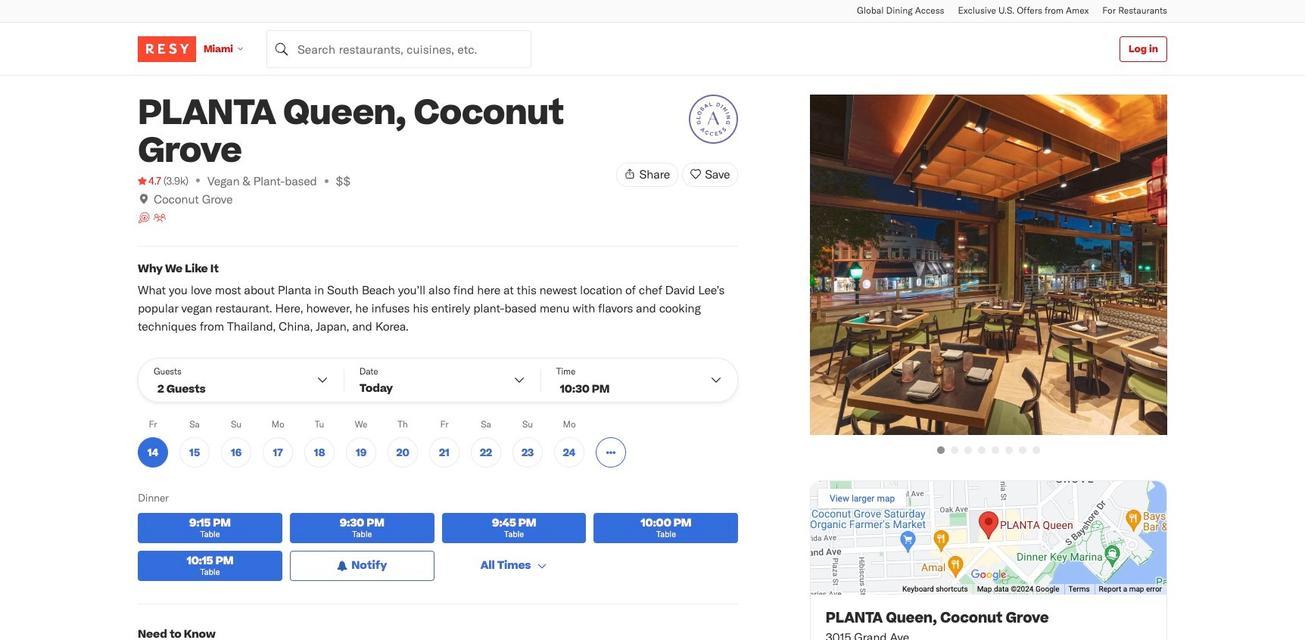 Task type: locate. For each thing, give the bounding box(es) containing it.
None field
[[267, 30, 532, 68]]

Search restaurants, cuisines, etc. text field
[[267, 30, 532, 68]]



Task type: describe. For each thing, give the bounding box(es) containing it.
4.7 out of 5 stars image
[[138, 173, 161, 189]]



